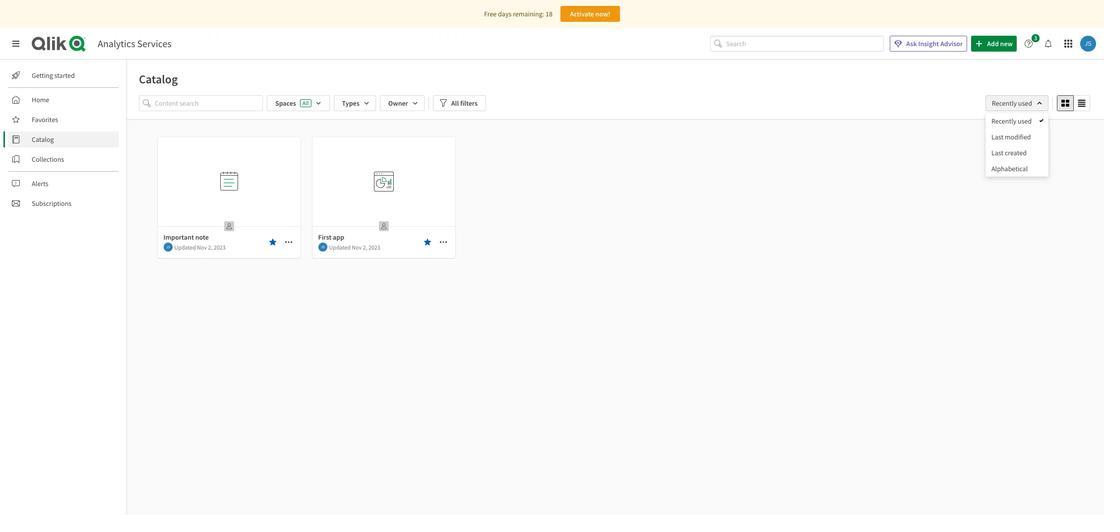 Task type: vqa. For each thing, say whether or not it's contained in the screenshot.
second CREATE from the right
no



Task type: describe. For each thing, give the bounding box(es) containing it.
note
[[195, 233, 209, 242]]

recently used for recently used field
[[992, 99, 1033, 108]]

ask
[[907, 39, 917, 48]]

remaining:
[[513, 9, 545, 18]]

remove from favorites image for note
[[269, 238, 277, 246]]

Recently used field
[[986, 95, 1049, 111]]

searchbar element
[[711, 36, 885, 52]]

advisor
[[941, 39, 963, 48]]

recently for recently used field
[[992, 99, 1017, 108]]

alerts link
[[8, 176, 119, 192]]

created
[[1005, 148, 1027, 157]]

collections link
[[8, 151, 119, 167]]

nov for app
[[352, 243, 362, 251]]

remove from favorites image for app
[[424, 238, 432, 246]]

getting
[[32, 71, 53, 80]]

list box inside filters region
[[986, 113, 1049, 177]]

used for recently used field
[[1019, 99, 1033, 108]]

home link
[[8, 92, 119, 108]]

important
[[164, 233, 194, 242]]

Content search text field
[[155, 95, 263, 111]]

home
[[32, 95, 49, 104]]

last for last modified
[[992, 133, 1004, 141]]

18
[[546, 9, 553, 18]]

started
[[54, 71, 75, 80]]

ask insight advisor button
[[890, 36, 968, 52]]

last created
[[992, 148, 1027, 157]]

subscriptions
[[32, 199, 72, 208]]

2, for app
[[363, 243, 368, 251]]

alerts
[[32, 179, 48, 188]]

activate now! link
[[561, 6, 620, 22]]

catalog link
[[8, 132, 119, 147]]

favorites link
[[8, 112, 119, 128]]

first app
[[318, 233, 344, 242]]

recently used option
[[986, 113, 1049, 129]]

recently for "recently used" option
[[992, 117, 1017, 126]]

close sidebar menu image
[[12, 40, 20, 48]]

favorites
[[32, 115, 58, 124]]

analytics services element
[[98, 37, 172, 50]]



Task type: locate. For each thing, give the bounding box(es) containing it.
personal element
[[221, 218, 237, 234], [376, 218, 392, 234]]

getting started link
[[8, 67, 119, 83]]

activate now!
[[570, 9, 611, 18]]

ask insight advisor
[[907, 39, 963, 48]]

jacob simon element for important
[[164, 243, 172, 252]]

0 horizontal spatial 2,
[[208, 243, 213, 251]]

recently inside "recently used" option
[[992, 117, 1017, 126]]

jacob simon element down 'first'
[[318, 243, 327, 252]]

1 recently used from the top
[[992, 99, 1033, 108]]

analytics services
[[98, 37, 172, 50]]

updated nov 2, 2023 down app at left
[[329, 243, 381, 251]]

updated for app
[[329, 243, 351, 251]]

updated nov 2, 2023 for app
[[329, 243, 381, 251]]

recently used up "recently used" option
[[992, 99, 1033, 108]]

jacob simon image
[[164, 243, 172, 252]]

updated
[[174, 243, 196, 251], [329, 243, 351, 251]]

1 updated from the left
[[174, 243, 196, 251]]

nov
[[197, 243, 207, 251], [352, 243, 362, 251]]

1 horizontal spatial nov
[[352, 243, 362, 251]]

recently up 'last modified'
[[992, 117, 1017, 126]]

recently
[[992, 99, 1017, 108], [992, 117, 1017, 126]]

2 jacob simon element from the left
[[318, 243, 327, 252]]

catalog down favorites
[[32, 135, 54, 144]]

catalog down services
[[139, 71, 178, 87]]

updated for note
[[174, 243, 196, 251]]

navigation pane element
[[0, 64, 127, 215]]

jacob simon image
[[318, 243, 327, 252]]

modified
[[1005, 133, 1032, 141]]

analytics
[[98, 37, 135, 50]]

1 horizontal spatial 2,
[[363, 243, 368, 251]]

last left created
[[992, 148, 1004, 157]]

nov right jacob simon image
[[352, 243, 362, 251]]

alphabetical
[[992, 164, 1028, 173]]

list box containing recently used
[[986, 113, 1049, 177]]

1 updated nov 2, 2023 from the left
[[174, 243, 226, 251]]

0 horizontal spatial jacob simon element
[[164, 243, 172, 252]]

personal element for first app
[[376, 218, 392, 234]]

1 horizontal spatial personal element
[[376, 218, 392, 234]]

jacob simon element for first
[[318, 243, 327, 252]]

1 horizontal spatial updated
[[329, 243, 351, 251]]

2, down 'note'
[[208, 243, 213, 251]]

updated down important note
[[174, 243, 196, 251]]

recently used for "recently used" option
[[992, 117, 1032, 126]]

1 recently from the top
[[992, 99, 1017, 108]]

filters region
[[0, 0, 1105, 515]]

last up last created
[[992, 133, 1004, 141]]

first
[[318, 233, 332, 242]]

insight
[[919, 39, 940, 48]]

Search text field
[[727, 36, 885, 52]]

0 vertical spatial used
[[1019, 99, 1033, 108]]

0 horizontal spatial updated
[[174, 243, 196, 251]]

2,
[[208, 243, 213, 251], [363, 243, 368, 251]]

1 horizontal spatial 2023
[[369, 243, 381, 251]]

last modified option
[[986, 129, 1049, 145]]

0 horizontal spatial personal element
[[221, 218, 237, 234]]

services
[[137, 37, 172, 50]]

getting started
[[32, 71, 75, 80]]

personal element right app at left
[[376, 218, 392, 234]]

recently used up 'last modified'
[[992, 117, 1032, 126]]

2 nov from the left
[[352, 243, 362, 251]]

jacob simon element down important
[[164, 243, 172, 252]]

alphabetical option
[[986, 161, 1049, 177]]

days
[[498, 9, 512, 18]]

important note
[[164, 233, 209, 242]]

catalog inside navigation pane element
[[32, 135, 54, 144]]

catalog
[[139, 71, 178, 87], [32, 135, 54, 144]]

2 recently from the top
[[992, 117, 1017, 126]]

last for last created
[[992, 148, 1004, 157]]

last
[[992, 133, 1004, 141], [992, 148, 1004, 157]]

1 vertical spatial last
[[992, 148, 1004, 157]]

2 last from the top
[[992, 148, 1004, 157]]

1 vertical spatial used
[[1018, 117, 1032, 126]]

recently used
[[992, 99, 1033, 108], [992, 117, 1032, 126]]

list box
[[986, 113, 1049, 177]]

0 horizontal spatial catalog
[[32, 135, 54, 144]]

2 updated nov 2, 2023 from the left
[[329, 243, 381, 251]]

used
[[1019, 99, 1033, 108], [1018, 117, 1032, 126]]

nov down 'note'
[[197, 243, 207, 251]]

2 used from the top
[[1018, 117, 1032, 126]]

updated nov 2, 2023 for note
[[174, 243, 226, 251]]

subscriptions link
[[8, 196, 119, 211]]

2 2, from the left
[[363, 243, 368, 251]]

recently inside recently used field
[[992, 99, 1017, 108]]

2 recently used from the top
[[992, 117, 1032, 126]]

0 horizontal spatial nov
[[197, 243, 207, 251]]

now!
[[596, 9, 611, 18]]

1 nov from the left
[[197, 243, 207, 251]]

0 horizontal spatial updated nov 2, 2023
[[174, 243, 226, 251]]

0 vertical spatial catalog
[[139, 71, 178, 87]]

updated nov 2, 2023
[[174, 243, 226, 251], [329, 243, 381, 251]]

1 vertical spatial recently used
[[992, 117, 1032, 126]]

collections
[[32, 155, 64, 164]]

1 horizontal spatial jacob simon element
[[318, 243, 327, 252]]

1 remove from favorites image from the left
[[269, 238, 277, 246]]

1 jacob simon element from the left
[[164, 243, 172, 252]]

used up "recently used" option
[[1019, 99, 1033, 108]]

2 remove from favorites image from the left
[[424, 238, 432, 246]]

recently used inside field
[[992, 99, 1033, 108]]

1 2, from the left
[[208, 243, 213, 251]]

1 2023 from the left
[[214, 243, 226, 251]]

used up modified
[[1018, 117, 1032, 126]]

2, for note
[[208, 243, 213, 251]]

2 personal element from the left
[[376, 218, 392, 234]]

2023 for important note
[[214, 243, 226, 251]]

2, right jacob simon image
[[363, 243, 368, 251]]

1 vertical spatial catalog
[[32, 135, 54, 144]]

activate
[[570, 9, 594, 18]]

free
[[484, 9, 497, 18]]

used inside option
[[1018, 117, 1032, 126]]

free days remaining: 18
[[484, 9, 553, 18]]

last created option
[[986, 145, 1049, 161]]

1 horizontal spatial updated nov 2, 2023
[[329, 243, 381, 251]]

app
[[333, 233, 344, 242]]

recently up "recently used" option
[[992, 99, 1017, 108]]

0 horizontal spatial 2023
[[214, 243, 226, 251]]

personal element for important note
[[221, 218, 237, 234]]

2023 for first app
[[369, 243, 381, 251]]

personal element right 'note'
[[221, 218, 237, 234]]

switch view group
[[1058, 95, 1091, 111]]

1 personal element from the left
[[221, 218, 237, 234]]

jacob simon element
[[164, 243, 172, 252], [318, 243, 327, 252]]

last modified
[[992, 133, 1032, 141]]

2 2023 from the left
[[369, 243, 381, 251]]

1 horizontal spatial remove from favorites image
[[424, 238, 432, 246]]

1 used from the top
[[1019, 99, 1033, 108]]

updated nov 2, 2023 down 'note'
[[174, 243, 226, 251]]

updated down app at left
[[329, 243, 351, 251]]

0 horizontal spatial remove from favorites image
[[269, 238, 277, 246]]

2 updated from the left
[[329, 243, 351, 251]]

0 vertical spatial recently
[[992, 99, 1017, 108]]

1 vertical spatial recently
[[992, 117, 1017, 126]]

nov for note
[[197, 243, 207, 251]]

1 horizontal spatial catalog
[[139, 71, 178, 87]]

remove from favorites image
[[269, 238, 277, 246], [424, 238, 432, 246]]

recently used inside option
[[992, 117, 1032, 126]]

2023
[[214, 243, 226, 251], [369, 243, 381, 251]]

1 last from the top
[[992, 133, 1004, 141]]

0 vertical spatial recently used
[[992, 99, 1033, 108]]

used inside field
[[1019, 99, 1033, 108]]

0 vertical spatial last
[[992, 133, 1004, 141]]

used for "recently used" option
[[1018, 117, 1032, 126]]



